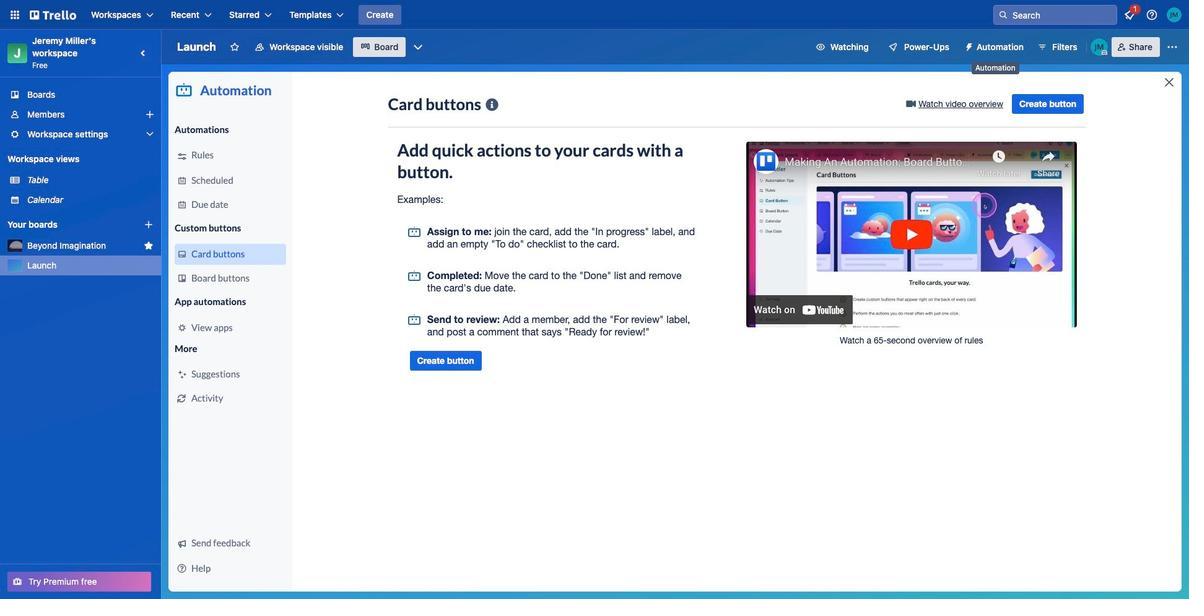 Task type: describe. For each thing, give the bounding box(es) containing it.
open information menu image
[[1146, 9, 1159, 21]]

customize views image
[[412, 41, 425, 53]]

1 horizontal spatial jeremy miller (jeremymiller198) image
[[1168, 7, 1182, 22]]

primary element
[[0, 0, 1190, 30]]

search image
[[999, 10, 1009, 20]]

starred icon image
[[144, 241, 154, 251]]

sm image
[[960, 37, 977, 55]]

Board name text field
[[171, 37, 222, 57]]

add board image
[[144, 220, 154, 230]]

your boards with 2 items element
[[7, 218, 125, 232]]



Task type: locate. For each thing, give the bounding box(es) containing it.
jeremy miller (jeremymiller198) image right 'open information menu' icon
[[1168, 7, 1182, 22]]

1 notification image
[[1123, 7, 1138, 22]]

1 vertical spatial jeremy miller (jeremymiller198) image
[[1091, 38, 1109, 56]]

tooltip
[[972, 62, 1020, 74]]

back to home image
[[30, 5, 76, 25]]

0 horizontal spatial jeremy miller (jeremymiller198) image
[[1091, 38, 1109, 56]]

jeremy miller (jeremymiller198) image down search field
[[1091, 38, 1109, 56]]

star or unstar board image
[[230, 42, 240, 52]]

this member is an admin of this board. image
[[1102, 50, 1108, 56]]

show menu image
[[1167, 41, 1179, 53]]

Search field
[[1009, 6, 1117, 24]]

0 vertical spatial jeremy miller (jeremymiller198) image
[[1168, 7, 1182, 22]]

workspace navigation collapse icon image
[[135, 45, 152, 62]]

jeremy miller (jeremymiller198) image
[[1168, 7, 1182, 22], [1091, 38, 1109, 56]]



Task type: vqa. For each thing, say whether or not it's contained in the screenshot.
top Jeremy Miller (jeremymiller198) image
yes



